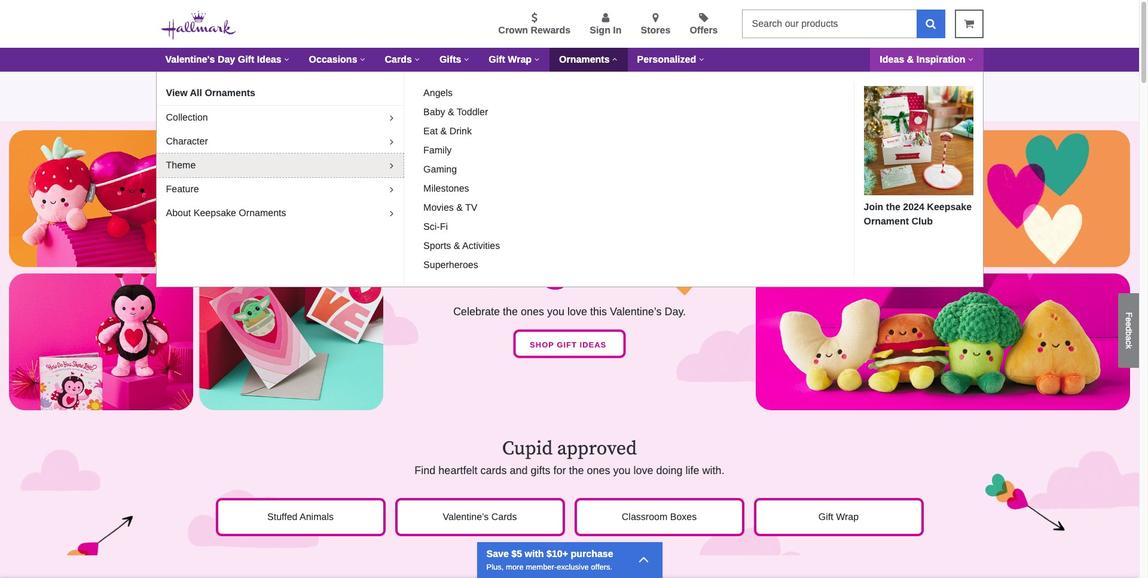 Task type: vqa. For each thing, say whether or not it's contained in the screenshot.
0.0 MILES
no



Task type: describe. For each thing, give the bounding box(es) containing it.
view all ornaments
[[166, 88, 255, 98]]

wrap inside cupid approved region
[[836, 513, 859, 523]]

for inside cupid approved find heartfelt cards and gifts for the ones you love doing life with.
[[554, 465, 566, 477]]

1 horizontal spatial a
[[755, 83, 760, 92]]

k
[[1124, 345, 1134, 349]]

family
[[424, 145, 452, 156]]

and
[[510, 465, 528, 477]]

feature
[[166, 184, 199, 194]]

f e e d b a c k button
[[1118, 293, 1139, 368]]

cupid
[[502, 438, 553, 462]]

d
[[1124, 327, 1134, 332]]

tab list containing view all ornaments
[[156, 81, 404, 225]]

approved
[[557, 438, 637, 462]]

milestones link
[[419, 182, 474, 196]]

offers.
[[591, 563, 613, 572]]

cupid approved image
[[0, 419, 1139, 579]]

classroom
[[622, 513, 668, 523]]

message
[[861, 83, 897, 92]]

movies & tv
[[424, 203, 478, 213]]

2 to from the left
[[933, 83, 941, 92]]

stuffed
[[267, 513, 298, 523]]

0 vertical spatial for
[[313, 83, 325, 92]]

valentine's inside cupid approved region
[[443, 513, 489, 523]]

cards link
[[375, 48, 430, 72]]

find
[[415, 465, 436, 477]]

purchase
[[571, 549, 613, 560]]

superheroes
[[424, 260, 478, 270]]

banner containing crown rewards
[[0, 0, 1139, 288]]

2 ideas from the left
[[880, 54, 905, 65]]

sign
[[590, 25, 611, 35]]

rewards
[[531, 25, 571, 35]]

view all ornaments link
[[156, 81, 404, 105]]

gift
[[557, 341, 577, 350]]

crown inside crown rewards link
[[498, 25, 528, 35]]

gifts
[[440, 54, 461, 65]]

& for inspiration
[[907, 54, 914, 65]]

ornaments for about keepsake ornaments
[[239, 208, 286, 218]]

the for ones
[[503, 306, 518, 318]]

directly
[[900, 83, 930, 92]]

save $5 with $10+ purchase plus, more member-exclusive offers.
[[487, 549, 613, 572]]

character
[[166, 136, 208, 147]]

1 ideas from the left
[[257, 54, 281, 65]]

join
[[864, 202, 884, 212]]

in
[[613, 25, 622, 35]]

search image
[[926, 18, 936, 29]]

sci-fi
[[424, 222, 448, 232]]

them.
[[943, 83, 966, 92]]

about keepsake ornaments
[[166, 208, 286, 218]]

shop for with
[[797, 100, 818, 110]]

with.
[[703, 465, 725, 477]]

love inside cupid approved find heartfelt cards and gifts for the ones you love doing life with.
[[634, 465, 653, 477]]

c
[[1124, 341, 1134, 345]]

join the 2024 keepsake ornament club link
[[864, 86, 973, 229]]

wrap inside menu bar
[[508, 54, 532, 65]]

$30+
[[519, 83, 538, 92]]

menu inside banner
[[255, 10, 732, 38]]

save
[[487, 549, 509, 560]]

this
[[590, 306, 607, 318]]

ones inside cupid approved find heartfelt cards and gifts for the ones you love doing life with.
[[587, 465, 610, 477]]

toddler
[[457, 107, 488, 117]]

keepsake inside "join the 2024 keepsake ornament club"
[[927, 202, 972, 212]]

stuffed animals link
[[216, 499, 385, 537]]

& for tv
[[456, 203, 463, 213]]

on
[[506, 83, 516, 92]]

card
[[762, 83, 780, 92]]

2 e from the top
[[1124, 322, 1134, 327]]

f
[[1124, 312, 1134, 318]]

a inside button
[[1124, 336, 1134, 341]]

eat & drink
[[424, 126, 472, 136]]

day
[[218, 54, 235, 65]]

all
[[190, 88, 202, 98]]

ornament
[[864, 217, 909, 227]]

valentine's cards
[[443, 513, 517, 523]]

f e e d b a c k
[[1124, 312, 1134, 349]]

the for 2024
[[886, 202, 901, 212]]

more
[[506, 563, 524, 572]]

shopping cart image
[[964, 19, 974, 29]]

valentine's inside menu bar
[[165, 54, 215, 65]]

0 vertical spatial cards
[[871, 100, 892, 110]]

collection
[[166, 112, 208, 123]]

$10+
[[547, 549, 568, 560]]

classroom boxes link
[[574, 499, 744, 537]]

view
[[166, 88, 188, 98]]

details
[[273, 100, 302, 110]]

$5
[[512, 549, 522, 560]]

exclusive
[[557, 563, 589, 572]]

or
[[850, 83, 858, 92]]

cards inside cupid approved region
[[492, 513, 517, 523]]

cards inside banner
[[385, 54, 412, 65]]

ideas & inspiration
[[880, 54, 966, 65]]

cupid approved find heartfelt cards and gifts for the ones you love doing life with.
[[415, 438, 725, 477]]

with right card
[[783, 83, 800, 92]]

offers link
[[690, 13, 718, 38]]

keepsake inside tab list
[[194, 208, 236, 218]]

send a card with your photo or message directly to them.
[[731, 83, 966, 92]]

valentine's day gift ideas link
[[156, 48, 299, 72]]

sci-
[[424, 222, 440, 232]]

not
[[630, 83, 644, 92]]

hallmark image
[[161, 11, 236, 39]]

gifts
[[531, 465, 551, 477]]

milestones
[[424, 184, 469, 194]]

ornaments link
[[550, 48, 628, 72]]

stuffed animals
[[267, 513, 334, 523]]

icon image for details
[[302, 101, 307, 109]]

0 vertical spatial ornaments
[[559, 54, 610, 65]]



Task type: locate. For each thing, give the bounding box(es) containing it.
0 horizontal spatial cards
[[385, 54, 412, 65]]

a up k
[[1124, 336, 1134, 341]]

life
[[686, 465, 700, 477]]

0 horizontal spatial for
[[313, 83, 325, 92]]

1 vertical spatial cards
[[492, 513, 517, 523]]

icon image down classroom
[[638, 551, 649, 568]]

1 vertical spatial ornaments
[[205, 88, 255, 98]]

cards down message
[[871, 100, 892, 110]]

0 horizontal spatial ideas
[[257, 54, 281, 65]]

1 horizontal spatial valentine's
[[610, 306, 662, 318]]

1 vertical spatial shop
[[530, 341, 554, 350]]

cupid approved banner
[[211, 438, 929, 480]]

fi
[[440, 222, 448, 232]]

ones up shop gift ideas
[[521, 306, 544, 318]]

the down approved
[[569, 465, 584, 477]]

heartfelt
[[439, 465, 478, 477]]

1 tab list from the left
[[156, 81, 404, 225]]

valentine's
[[610, 306, 662, 318], [443, 513, 489, 523]]

& left tv
[[456, 203, 463, 213]]

2 tab list from the left
[[414, 81, 854, 278]]

keepsake up club
[[927, 202, 972, 212]]

free shipping on $30+ with crown rewards. not a member?
[[446, 83, 693, 92]]

theme
[[166, 160, 196, 170]]

None search field
[[742, 10, 945, 38]]

0 horizontal spatial crown
[[498, 25, 528, 35]]

the right celebrate
[[503, 306, 518, 318]]

cupid approved main content
[[0, 72, 1139, 579]]

1 horizontal spatial gift
[[489, 54, 505, 65]]

menu bar
[[156, 48, 984, 72]]

ideas & inspiration link
[[870, 48, 984, 72]]

get
[[290, 83, 303, 92]]

0 horizontal spatial you
[[547, 306, 565, 318]]

icon image down it
[[302, 101, 307, 109]]

e
[[1124, 318, 1134, 322], [1124, 322, 1134, 327]]

day.
[[374, 83, 392, 92], [665, 306, 686, 318]]

club
[[912, 217, 933, 227]]

1 e from the top
[[1124, 318, 1134, 322]]

1 horizontal spatial you
[[613, 465, 631, 477]]

keepsake right 'about'
[[194, 208, 236, 218]]

movies & tv link
[[419, 201, 482, 215]]

the inside "join the 2024 keepsake ornament club"
[[886, 202, 901, 212]]

wed.,
[[227, 83, 250, 92]]

ideas
[[580, 341, 607, 350]]

baby
[[424, 107, 445, 117]]

valentine's up order
[[165, 54, 215, 65]]

& for drink
[[441, 126, 447, 136]]

0 horizontal spatial shop
[[530, 341, 554, 350]]

for right it
[[313, 83, 325, 92]]

1 to from the left
[[280, 83, 288, 92]]

to left them.
[[933, 83, 941, 92]]

1 horizontal spatial the
[[569, 465, 584, 477]]

valentine's day cards image
[[0, 556, 1139, 579]]

you down approved
[[613, 465, 631, 477]]

sports & activities link
[[419, 239, 505, 254]]

ornaments for view all ornaments
[[205, 88, 255, 98]]

0 horizontal spatial gift
[[238, 54, 254, 65]]

tv
[[465, 203, 478, 213]]

1 horizontal spatial for
[[554, 465, 566, 477]]

1 horizontal spatial keepsake
[[927, 202, 972, 212]]

tab list
[[156, 81, 404, 225], [414, 81, 854, 278]]

0 horizontal spatial love
[[568, 306, 587, 318]]

0 horizontal spatial cards
[[481, 465, 507, 477]]

1 vertical spatial crown
[[560, 83, 587, 92]]

ideas up message
[[880, 54, 905, 65]]

it
[[306, 83, 311, 92]]

0 vertical spatial gift wrap
[[489, 54, 532, 65]]

activities
[[462, 241, 500, 251]]

personalized
[[637, 54, 696, 65]]

& right baby
[[448, 107, 454, 117]]

0 vertical spatial valentine's
[[610, 306, 662, 318]]

member-
[[526, 563, 557, 572]]

by
[[215, 83, 225, 92]]

a left card
[[755, 83, 760, 92]]

1 vertical spatial the
[[503, 306, 518, 318]]

2 vertical spatial the
[[569, 465, 584, 477]]

1 vertical spatial ones
[[587, 465, 610, 477]]

family link
[[419, 144, 456, 158]]

0 vertical spatial you
[[547, 306, 565, 318]]

join the 2024 keepsake ornament club image
[[864, 86, 973, 196]]

1 horizontal spatial cards
[[492, 513, 517, 523]]

shop down your
[[797, 100, 818, 110]]

menu bar inside banner
[[156, 48, 984, 72]]

menu bar containing valentine's day gift ideas
[[156, 48, 984, 72]]

the up ornament
[[886, 202, 901, 212]]

you inside cupid approved find heartfelt cards and gifts for the ones you love doing life with.
[[613, 465, 631, 477]]

member?
[[654, 83, 693, 92]]

crown rewards
[[498, 25, 571, 35]]

to right 7
[[280, 83, 288, 92]]

2024
[[903, 202, 925, 212]]

& up directly
[[907, 54, 914, 65]]

1 vertical spatial love
[[634, 465, 653, 477]]

sign in
[[590, 25, 622, 35]]

0 horizontal spatial gift wrap link
[[479, 48, 550, 72]]

icon image down directly
[[895, 101, 900, 109]]

gift wrap inside menu bar
[[489, 54, 532, 65]]

0 vertical spatial wrap
[[508, 54, 532, 65]]

sports
[[424, 241, 451, 251]]

inspiration
[[917, 54, 966, 65]]

crown
[[498, 25, 528, 35], [560, 83, 587, 92]]

0 vertical spatial love
[[568, 306, 587, 318]]

0 horizontal spatial tab list
[[156, 81, 404, 225]]

gift wrap inside cupid approved region
[[819, 513, 859, 523]]

gifts link
[[430, 48, 479, 72]]

gift inside cupid approved region
[[819, 513, 834, 523]]

region
[[0, 556, 1139, 579]]

1 vertical spatial gift wrap link
[[754, 499, 924, 537]]

doing
[[656, 465, 683, 477]]

wrap
[[508, 54, 532, 65], [836, 513, 859, 523]]

0 vertical spatial shop
[[797, 100, 818, 110]]

valentine's
[[165, 54, 215, 65], [327, 83, 372, 92]]

0 horizontal spatial day.
[[374, 83, 392, 92]]

0 horizontal spatial valentine's
[[165, 54, 215, 65]]

0 vertical spatial ones
[[521, 306, 544, 318]]

1 vertical spatial cards
[[481, 465, 507, 477]]

0 horizontal spatial keepsake
[[194, 208, 236, 218]]

0 horizontal spatial icon image
[[302, 101, 307, 109]]

2 horizontal spatial a
[[1124, 336, 1134, 341]]

& right sports
[[454, 241, 460, 251]]

e up d
[[1124, 318, 1134, 322]]

0 vertical spatial gift wrap link
[[479, 48, 550, 72]]

2 horizontal spatial the
[[886, 202, 901, 212]]

valentine's day gift ideas
[[165, 54, 281, 65]]

e up 'b'
[[1124, 322, 1134, 327]]

0 horizontal spatial wrap
[[508, 54, 532, 65]]

1 vertical spatial valentine's
[[443, 513, 489, 523]]

cards left and
[[481, 465, 507, 477]]

0 vertical spatial cards
[[385, 54, 412, 65]]

1 horizontal spatial ideas
[[880, 54, 905, 65]]

with
[[541, 83, 558, 92], [783, 83, 800, 92], [525, 549, 544, 560]]

1 horizontal spatial gift wrap
[[819, 513, 859, 523]]

1 horizontal spatial icon image
[[638, 551, 649, 568]]

Search our products search field
[[742, 10, 917, 38]]

shop gift ideas
[[530, 341, 609, 350]]

with right $30+
[[541, 83, 558, 92]]

valentine's down occasions link
[[327, 83, 372, 92]]

shop
[[797, 100, 818, 110], [530, 341, 554, 350]]

for right 'gifts'
[[554, 465, 566, 477]]

cards inside cupid approved find heartfelt cards and gifts for the ones you love doing life with.
[[481, 465, 507, 477]]

1 horizontal spatial gift wrap link
[[754, 499, 924, 537]]

you up gift
[[547, 306, 565, 318]]

1 vertical spatial wrap
[[836, 513, 859, 523]]

crown down ornaments link
[[560, 83, 587, 92]]

1 vertical spatial gift wrap
[[819, 513, 859, 523]]

& inside "link"
[[441, 126, 447, 136]]

theme tab panel
[[414, 81, 973, 278]]

valentine's down heartfelt
[[443, 513, 489, 523]]

send
[[731, 83, 752, 92]]

1 vertical spatial you
[[613, 465, 631, 477]]

eat
[[424, 126, 438, 136]]

1 vertical spatial day.
[[665, 306, 686, 318]]

shop left gift
[[530, 341, 554, 350]]

banner
[[0, 0, 1139, 288]]

sports & activities
[[424, 241, 500, 251]]

2 vertical spatial ornaments
[[239, 208, 286, 218]]

free shipping on $30+ with crown rewards. not a member? link
[[440, 81, 699, 112]]

love left doing
[[634, 465, 653, 477]]

celebrate
[[453, 306, 500, 318]]

celebrate the ones you love this valentine's day.
[[453, 306, 686, 318]]

ideas up 7
[[257, 54, 281, 65]]

0 horizontal spatial valentine's
[[443, 513, 489, 523]]

1 horizontal spatial valentine's
[[327, 83, 372, 92]]

offers
[[690, 25, 718, 35]]

love left this
[[568, 306, 587, 318]]

menu containing crown rewards
[[255, 10, 732, 38]]

1 horizontal spatial shop
[[797, 100, 818, 110]]

0 vertical spatial valentine's
[[165, 54, 215, 65]]

2 horizontal spatial gift
[[819, 513, 834, 523]]

1 horizontal spatial day.
[[665, 306, 686, 318]]

icon image for shop personalized cards
[[895, 101, 900, 109]]

1 horizontal spatial cards
[[871, 100, 892, 110]]

cards left gifts
[[385, 54, 412, 65]]

& right eat
[[441, 126, 447, 136]]

baby & toddler
[[424, 107, 488, 117]]

tab list containing angels
[[414, 81, 854, 278]]

1 horizontal spatial wrap
[[836, 513, 859, 523]]

0 horizontal spatial the
[[503, 306, 518, 318]]

the
[[886, 202, 901, 212], [503, 306, 518, 318], [569, 465, 584, 477]]

b
[[1124, 332, 1134, 336]]

2 horizontal spatial icon image
[[895, 101, 900, 109]]

stores
[[641, 25, 671, 35]]

ones down approved
[[587, 465, 610, 477]]

0 horizontal spatial to
[[280, 83, 288, 92]]

crown rewards link
[[498, 13, 571, 38]]

shop for you
[[530, 341, 554, 350]]

crown inside free shipping on $30+ with crown rewards. not a member? link
[[560, 83, 587, 92]]

0 vertical spatial the
[[886, 202, 901, 212]]

ones
[[521, 306, 544, 318], [587, 465, 610, 477]]

1 horizontal spatial tab list
[[414, 81, 854, 278]]

angels
[[424, 88, 453, 98]]

7
[[273, 83, 277, 92]]

1 vertical spatial valentine's
[[327, 83, 372, 92]]

1 horizontal spatial love
[[634, 465, 653, 477]]

cards up save
[[492, 513, 517, 523]]

menu
[[255, 10, 732, 38]]

1 horizontal spatial crown
[[560, 83, 587, 92]]

& for toddler
[[448, 107, 454, 117]]

sign in link
[[590, 13, 622, 38]]

valentine's right this
[[610, 306, 662, 318]]

a right the not
[[647, 83, 652, 92]]

cards
[[871, 100, 892, 110], [481, 465, 507, 477]]

gaming
[[424, 164, 457, 175]]

with up member-
[[525, 549, 544, 560]]

0 horizontal spatial gift wrap
[[489, 54, 532, 65]]

valentine's inside cupid approved main content
[[327, 83, 372, 92]]

crown left rewards
[[498, 25, 528, 35]]

the inside cupid approved find heartfelt cards and gifts for the ones you love doing life with.
[[569, 465, 584, 477]]

cupid approved region
[[0, 419, 1139, 579]]

images of valentine's day better togethers, cards, and plushes on a light pink background with clouds image
[[0, 122, 1139, 419]]

1 horizontal spatial ones
[[587, 465, 610, 477]]

icon image
[[302, 101, 307, 109], [895, 101, 900, 109], [638, 551, 649, 568]]

1 vertical spatial for
[[554, 465, 566, 477]]

& for activities
[[454, 241, 460, 251]]

photo
[[823, 83, 847, 92]]

order
[[189, 83, 212, 92]]

about
[[166, 208, 191, 218]]

sci-fi link
[[419, 220, 453, 234]]

with inside save $5 with $10+ purchase plus, more member-exclusive offers.
[[525, 549, 544, 560]]

plus,
[[487, 563, 504, 572]]

0 horizontal spatial a
[[647, 83, 652, 92]]

1 horizontal spatial to
[[933, 83, 941, 92]]

0 horizontal spatial ones
[[521, 306, 544, 318]]

0 vertical spatial day.
[[374, 83, 392, 92]]

personalized link
[[628, 48, 714, 72]]

0 vertical spatial crown
[[498, 25, 528, 35]]



